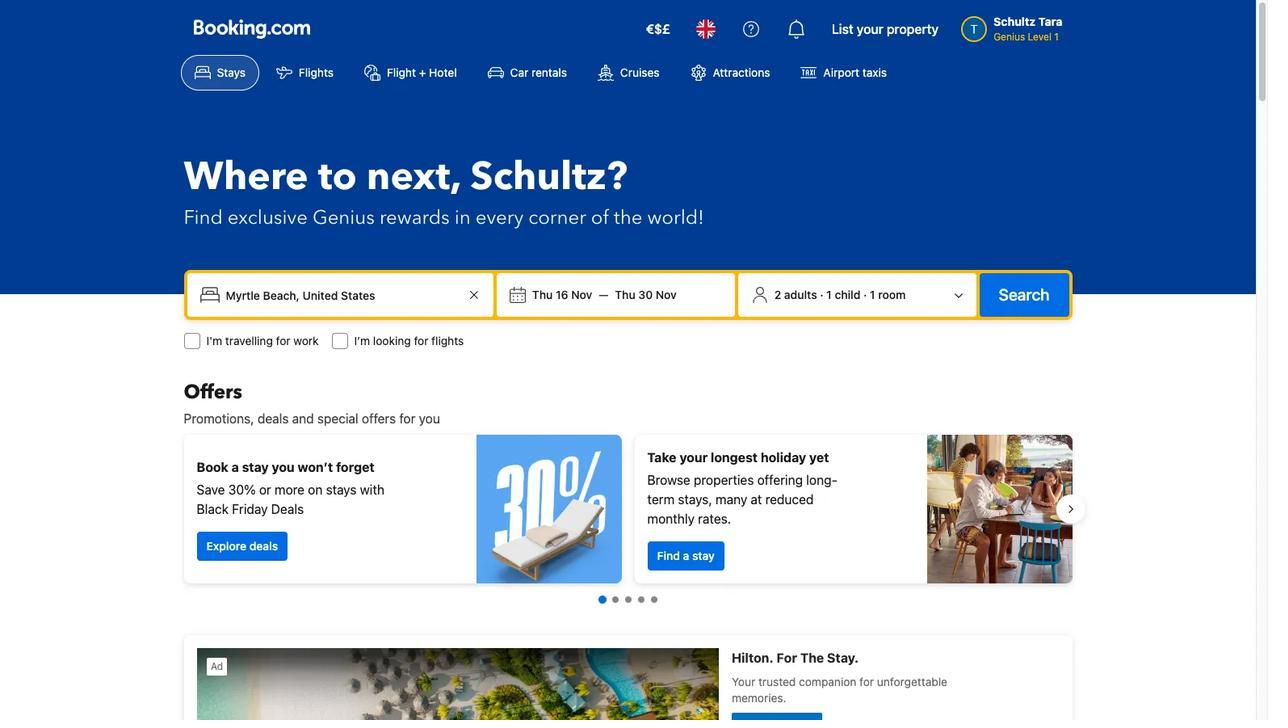 Task type: locate. For each thing, give the bounding box(es) containing it.
2 adults · 1 child · 1 room button
[[745, 280, 970, 310]]

forget
[[336, 460, 375, 474]]

· right adults
[[821, 288, 824, 301]]

1 horizontal spatial a
[[683, 549, 690, 563]]

offering
[[758, 473, 803, 487]]

progress bar
[[598, 596, 657, 604]]

·
[[821, 288, 824, 301], [864, 288, 867, 301]]

1 horizontal spatial genius
[[994, 31, 1026, 43]]

1 horizontal spatial find
[[657, 549, 680, 563]]

flights
[[432, 334, 464, 348]]

longest
[[711, 450, 758, 465]]

work
[[294, 334, 319, 348]]

for left work
[[276, 334, 291, 348]]

genius
[[994, 31, 1026, 43], [313, 204, 375, 231]]

1 vertical spatial you
[[272, 460, 295, 474]]

1 down tara
[[1055, 31, 1060, 43]]

thu left 30
[[615, 288, 636, 301]]

attractions
[[713, 65, 771, 79]]

and
[[292, 411, 314, 426]]

take your longest holiday yet browse properties offering long- term stays, many at reduced monthly rates.
[[648, 450, 838, 526]]

airport taxis link
[[788, 55, 901, 91]]

your right the take
[[680, 450, 708, 465]]

0 vertical spatial you
[[419, 411, 440, 426]]

0 vertical spatial genius
[[994, 31, 1026, 43]]

0 horizontal spatial ·
[[821, 288, 824, 301]]

promotions,
[[184, 411, 254, 426]]

find inside where to next, schultz? find exclusive genius rewards in every corner of the world!
[[184, 204, 223, 231]]

book a stay you won't forget save 30% or more on stays with black friday deals
[[197, 460, 385, 516]]

0 horizontal spatial genius
[[313, 204, 375, 231]]

browse
[[648, 473, 691, 487]]

1 left child
[[827, 288, 832, 301]]

thu
[[533, 288, 553, 301], [615, 288, 636, 301]]

search
[[999, 285, 1050, 304]]

of
[[591, 204, 609, 231]]

genius down to at the left top of page
[[313, 204, 375, 231]]

1 vertical spatial deals
[[249, 539, 278, 553]]

rewards
[[380, 204, 450, 231]]

2 · from the left
[[864, 288, 867, 301]]

search for black friday deals on stays image
[[476, 435, 622, 584]]

€$£
[[646, 22, 671, 36]]

for right offers
[[400, 411, 416, 426]]

0 horizontal spatial stay
[[242, 460, 269, 474]]

level
[[1029, 31, 1052, 43]]

1 vertical spatial genius
[[313, 204, 375, 231]]

the
[[614, 204, 643, 231]]

1 horizontal spatial stay
[[693, 549, 715, 563]]

for left flights
[[414, 334, 429, 348]]

find inside find a stay link
[[657, 549, 680, 563]]

rates.
[[698, 512, 732, 526]]

1 vertical spatial a
[[683, 549, 690, 563]]

you up more
[[272, 460, 295, 474]]

a down monthly at right
[[683, 549, 690, 563]]

2 thu from the left
[[615, 288, 636, 301]]

your
[[857, 22, 884, 36], [680, 450, 708, 465]]

tara
[[1039, 15, 1063, 28]]

schultz?
[[471, 150, 628, 204]]

progress bar inside offers main content
[[598, 596, 657, 604]]

i'm
[[206, 334, 222, 348]]

0 horizontal spatial thu
[[533, 288, 553, 301]]

explore deals link
[[197, 532, 288, 561]]

you inside offers promotions, deals and special offers for you
[[419, 411, 440, 426]]

0 vertical spatial deals
[[258, 411, 289, 426]]

your account menu schultz tara genius level 1 element
[[962, 7, 1070, 44]]

· right child
[[864, 288, 867, 301]]

find
[[184, 204, 223, 231], [657, 549, 680, 563]]

0 vertical spatial stay
[[242, 460, 269, 474]]

stay down rates.
[[693, 549, 715, 563]]

flight + hotel
[[387, 65, 457, 79]]

flight
[[387, 65, 416, 79]]

car
[[510, 65, 529, 79]]

30%
[[228, 483, 256, 497]]

find down the where on the top left of the page
[[184, 204, 223, 231]]

1 horizontal spatial nov
[[656, 288, 677, 301]]

genius down schultz
[[994, 31, 1026, 43]]

0 vertical spatial a
[[232, 460, 239, 474]]

flights link
[[263, 55, 347, 91]]

find down monthly at right
[[657, 549, 680, 563]]

stay up or
[[242, 460, 269, 474]]

0 horizontal spatial a
[[232, 460, 239, 474]]

deals
[[271, 502, 304, 516]]

stay for book
[[242, 460, 269, 474]]

deals left and
[[258, 411, 289, 426]]

genius inside where to next, schultz? find exclusive genius rewards in every corner of the world!
[[313, 204, 375, 231]]

your inside list your property link
[[857, 22, 884, 36]]

car rentals
[[510, 65, 567, 79]]

i'm travelling for work
[[206, 334, 319, 348]]

1 left room at the top right
[[870, 288, 876, 301]]

1 horizontal spatial thu
[[615, 288, 636, 301]]

1 horizontal spatial you
[[419, 411, 440, 426]]

stay
[[242, 460, 269, 474], [693, 549, 715, 563]]

nov right 30
[[656, 288, 677, 301]]

deals right the explore
[[249, 539, 278, 553]]

rentals
[[532, 65, 567, 79]]

for for work
[[276, 334, 291, 348]]

0 horizontal spatial nov
[[572, 288, 593, 301]]

take
[[648, 450, 677, 465]]

0 vertical spatial your
[[857, 22, 884, 36]]

flights
[[299, 65, 334, 79]]

1 vertical spatial stay
[[693, 549, 715, 563]]

1
[[1055, 31, 1060, 43], [827, 288, 832, 301], [870, 288, 876, 301]]

long-
[[807, 473, 838, 487]]

2 horizontal spatial 1
[[1055, 31, 1060, 43]]

take your longest holiday yet image
[[927, 435, 1073, 584]]

1 vertical spatial find
[[657, 549, 680, 563]]

your for longest
[[680, 450, 708, 465]]

a inside book a stay you won't forget save 30% or more on stays with black friday deals
[[232, 460, 239, 474]]

stay inside book a stay you won't forget save 30% or more on stays with black friday deals
[[242, 460, 269, 474]]

offers main content
[[171, 379, 1086, 720]]

1 horizontal spatial ·
[[864, 288, 867, 301]]

0 horizontal spatial find
[[184, 204, 223, 231]]

your right the list
[[857, 22, 884, 36]]

1 horizontal spatial your
[[857, 22, 884, 36]]

advertisement region
[[184, 635, 1073, 720]]

region
[[171, 428, 1086, 590]]

you right offers
[[419, 411, 440, 426]]

1 vertical spatial your
[[680, 450, 708, 465]]

room
[[879, 288, 906, 301]]

your inside take your longest holiday yet browse properties offering long- term stays, many at reduced monthly rates.
[[680, 450, 708, 465]]

0 horizontal spatial your
[[680, 450, 708, 465]]

save
[[197, 483, 225, 497]]

stays
[[326, 483, 357, 497]]

a for book
[[232, 460, 239, 474]]

property
[[887, 22, 939, 36]]

genius inside schultz tara genius level 1
[[994, 31, 1026, 43]]

a
[[232, 460, 239, 474], [683, 549, 690, 563]]

1 horizontal spatial 1
[[870, 288, 876, 301]]

schultz
[[994, 15, 1036, 28]]

0 horizontal spatial you
[[272, 460, 295, 474]]

thu left 16
[[533, 288, 553, 301]]

stay for find
[[693, 549, 715, 563]]

0 vertical spatial find
[[184, 204, 223, 231]]

0 horizontal spatial 1
[[827, 288, 832, 301]]

—
[[599, 288, 609, 301]]

a right the book
[[232, 460, 239, 474]]

at
[[751, 492, 762, 507]]

for
[[276, 334, 291, 348], [414, 334, 429, 348], [400, 411, 416, 426]]

i'm looking for flights
[[354, 334, 464, 348]]

nov
[[572, 288, 593, 301], [656, 288, 677, 301]]

car rentals link
[[474, 55, 581, 91]]

reduced
[[766, 492, 814, 507]]

nov right 16
[[572, 288, 593, 301]]



Task type: describe. For each thing, give the bounding box(es) containing it.
+
[[419, 65, 426, 79]]

search button
[[980, 273, 1070, 317]]

1 nov from the left
[[572, 288, 593, 301]]

2 nov from the left
[[656, 288, 677, 301]]

yet
[[810, 450, 830, 465]]

thu 16 nov button
[[526, 280, 599, 310]]

world!
[[648, 204, 705, 231]]

where
[[184, 150, 308, 204]]

more
[[275, 483, 305, 497]]

to
[[318, 150, 357, 204]]

thu 30 nov button
[[609, 280, 684, 310]]

deals inside offers promotions, deals and special offers for you
[[258, 411, 289, 426]]

list your property link
[[823, 10, 949, 48]]

stays,
[[678, 492, 713, 507]]

flight + hotel link
[[351, 55, 471, 91]]

offers
[[362, 411, 396, 426]]

attractions link
[[677, 55, 784, 91]]

stays link
[[181, 55, 259, 91]]

explore
[[206, 539, 247, 553]]

1 inside schultz tara genius level 1
[[1055, 31, 1060, 43]]

find a stay
[[657, 549, 715, 563]]

stays
[[217, 65, 246, 79]]

airport
[[824, 65, 860, 79]]

looking
[[373, 334, 411, 348]]

with
[[360, 483, 385, 497]]

corner
[[529, 204, 587, 231]]

you inside book a stay you won't forget save 30% or more on stays with black friday deals
[[272, 460, 295, 474]]

monthly
[[648, 512, 695, 526]]

find a stay link
[[648, 542, 725, 571]]

for inside offers promotions, deals and special offers for you
[[400, 411, 416, 426]]

travelling
[[225, 334, 273, 348]]

properties
[[694, 473, 754, 487]]

or
[[259, 483, 271, 497]]

€$£ button
[[637, 10, 680, 48]]

Where are you going? field
[[219, 280, 465, 310]]

many
[[716, 492, 748, 507]]

won't
[[298, 460, 333, 474]]

offers promotions, deals and special offers for you
[[184, 379, 440, 426]]

thu 16 nov — thu 30 nov
[[533, 288, 677, 301]]

cruises link
[[584, 55, 674, 91]]

your for property
[[857, 22, 884, 36]]

30
[[639, 288, 653, 301]]

exclusive
[[228, 204, 308, 231]]

for for flights
[[414, 334, 429, 348]]

a for find
[[683, 549, 690, 563]]

1 thu from the left
[[533, 288, 553, 301]]

in
[[455, 204, 471, 231]]

1 · from the left
[[821, 288, 824, 301]]

16
[[556, 288, 569, 301]]

term
[[648, 492, 675, 507]]

next,
[[367, 150, 461, 204]]

offers
[[184, 379, 242, 406]]

where to next, schultz? find exclusive genius rewards in every corner of the world!
[[184, 150, 705, 231]]

special
[[318, 411, 359, 426]]

hotel
[[429, 65, 457, 79]]

black
[[197, 502, 229, 516]]

child
[[835, 288, 861, 301]]

adults
[[785, 288, 818, 301]]

cruises
[[621, 65, 660, 79]]

airport taxis
[[824, 65, 887, 79]]

booking.com image
[[194, 19, 310, 39]]

holiday
[[761, 450, 807, 465]]

friday
[[232, 502, 268, 516]]

taxis
[[863, 65, 887, 79]]

region containing take your longest holiday yet
[[171, 428, 1086, 590]]

every
[[476, 204, 524, 231]]

list
[[832, 22, 854, 36]]

2
[[775, 288, 782, 301]]

on
[[308, 483, 323, 497]]

2 adults · 1 child · 1 room
[[775, 288, 906, 301]]

book
[[197, 460, 229, 474]]

list your property
[[832, 22, 939, 36]]

schultz tara genius level 1
[[994, 15, 1063, 43]]

i'm
[[354, 334, 370, 348]]

explore deals
[[206, 539, 278, 553]]



Task type: vqa. For each thing, say whether or not it's contained in the screenshot.
the left NOV
yes



